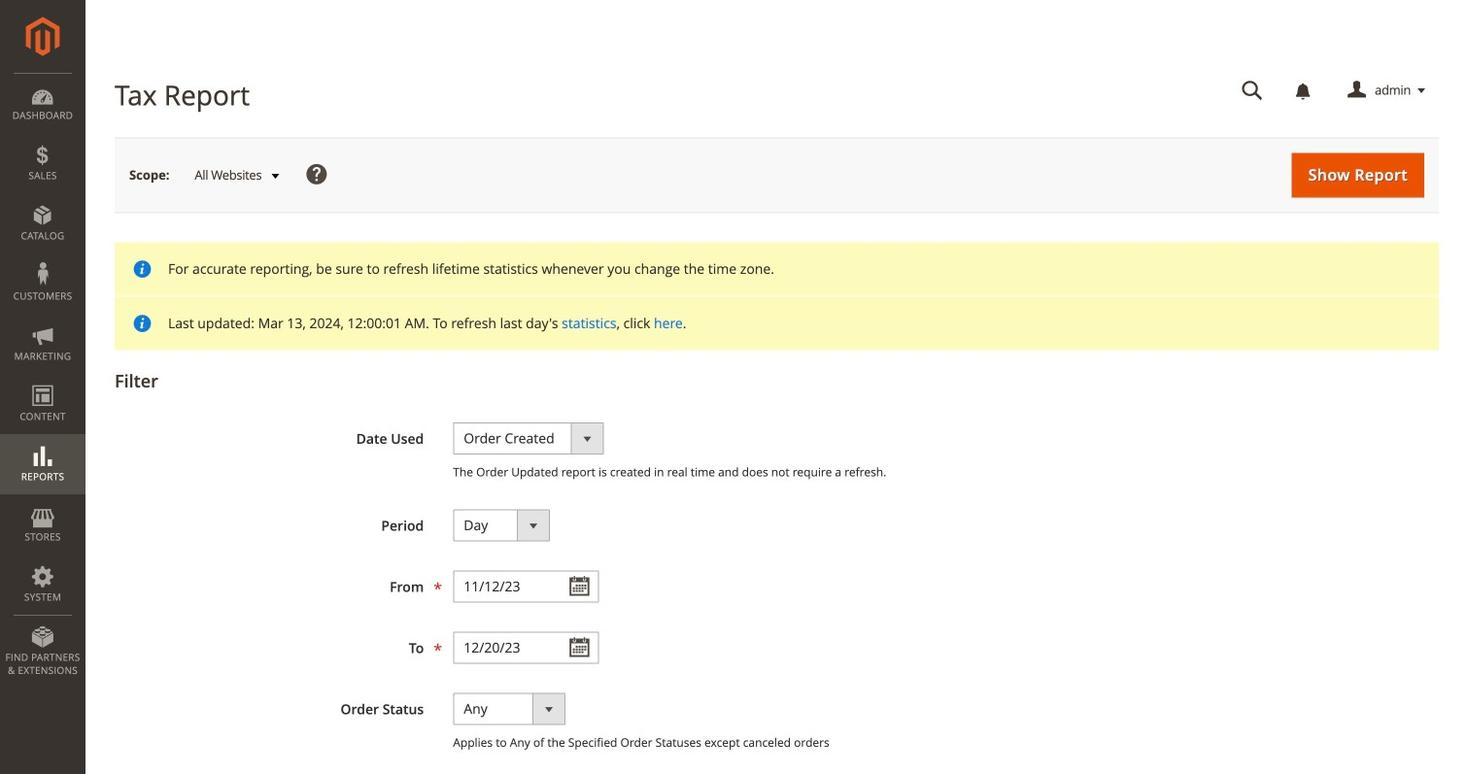 Task type: describe. For each thing, give the bounding box(es) containing it.
magento admin panel image
[[26, 17, 60, 56]]



Task type: locate. For each thing, give the bounding box(es) containing it.
menu bar
[[0, 73, 86, 687]]

None text field
[[1229, 74, 1277, 108], [453, 632, 599, 664], [1229, 74, 1277, 108], [453, 632, 599, 664]]

None text field
[[453, 571, 599, 603]]



